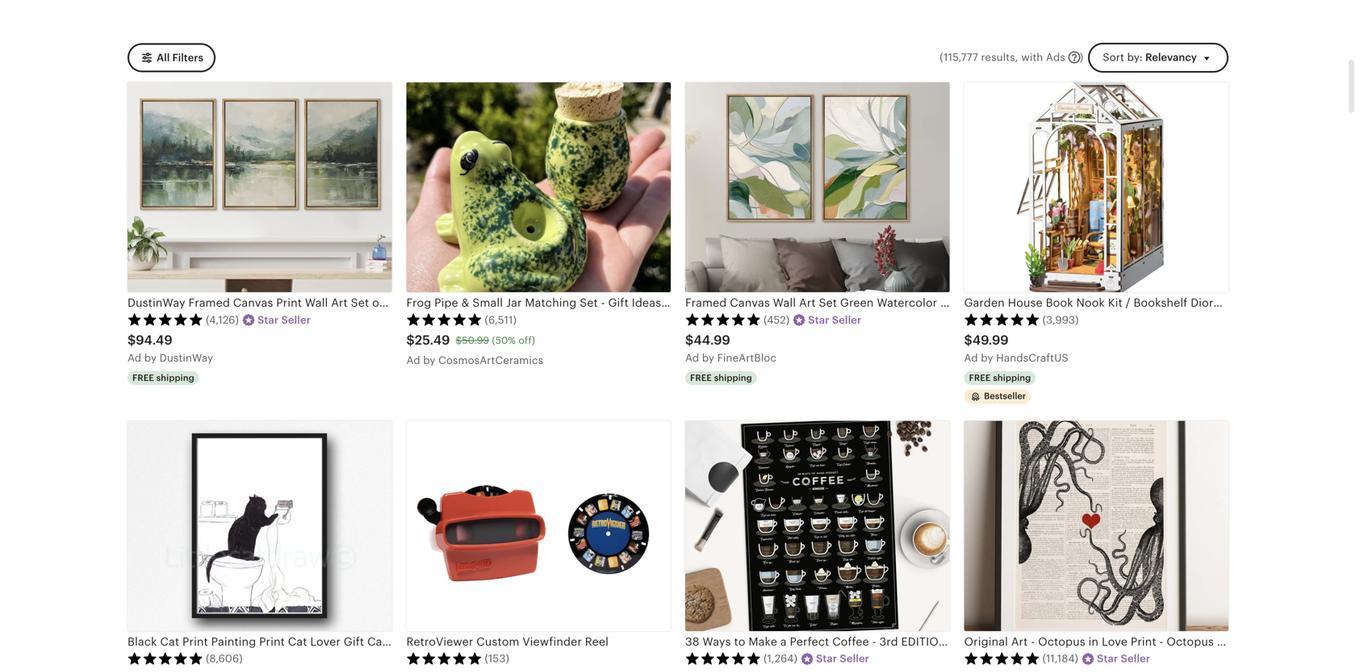 Task type: describe. For each thing, give the bounding box(es) containing it.
(4,126)
[[206, 314, 239, 326]]

38 ways to make a perfect coffee - 3rd edition - home print, coffee gift, coffee poster, kitchen print image
[[686, 421, 950, 631]]

results,
[[982, 51, 1019, 63]]

custom
[[477, 635, 520, 648]]

49.99
[[973, 333, 1009, 348]]

free for 44.99
[[691, 373, 712, 383]]

y for 94.49
[[151, 352, 157, 364]]

$ 49.99 a d b y handscraftus
[[965, 333, 1069, 364]]

all filters button
[[128, 43, 216, 72]]

star for (1,264)
[[816, 653, 838, 665]]

5 out of 5 stars image for (452)
[[686, 313, 762, 326]]

50.99
[[462, 335, 489, 346]]

$ 25.49 $ 50.99 (50% off)
[[407, 333, 535, 348]]

b for 49.99
[[981, 352, 988, 364]]

115,777
[[944, 51, 979, 63]]

all filters
[[157, 52, 203, 64]]

$ for 94.49
[[128, 333, 136, 348]]

5 out of 5 stars image for (1,264)
[[686, 652, 762, 665]]

(452)
[[764, 314, 790, 326]]

star for (452)
[[809, 314, 830, 326]]

y for 49.99
[[988, 352, 994, 364]]

$ for 44.99
[[686, 333, 694, 348]]

b for 44.99
[[702, 352, 709, 364]]

44.99
[[694, 333, 731, 348]]

(3,993)
[[1043, 314, 1079, 326]]

sort by: relevancy
[[1103, 51, 1198, 63]]

by:
[[1128, 51, 1143, 63]]

with ads
[[1022, 51, 1066, 63]]

retroviewer custom viewfinder reel image
[[407, 421, 671, 631]]

reel
[[585, 635, 609, 648]]

shipping for 94.49
[[156, 373, 194, 383]]

free shipping for 94.49
[[132, 373, 194, 383]]

relevancy
[[1146, 51, 1198, 63]]

black cat print painting print cat lover gift cat decor cat art decor wall art home decor cat lover gift unframed select your print image
[[128, 421, 392, 631]]

seller for (4,126)
[[281, 314, 311, 326]]

star seller for (452)
[[809, 314, 862, 326]]

d down 25.49
[[414, 354, 421, 367]]

ads
[[1047, 51, 1066, 63]]

cosmosartceramics
[[439, 354, 544, 367]]

$ inside $ 25.49 $ 50.99 (50% off)
[[456, 335, 462, 346]]

retroviewer
[[407, 635, 474, 648]]

star seller for (11,184)
[[1098, 653, 1151, 665]]

$ for 49.99
[[965, 333, 973, 348]]

filters
[[172, 52, 203, 64]]

handscraftus
[[997, 352, 1069, 364]]

star seller for (4,126)
[[258, 314, 311, 326]]

a d b y cosmosartceramics
[[407, 354, 544, 367]]

b for 94.49
[[144, 352, 151, 364]]

star for (11,184)
[[1098, 653, 1119, 665]]

y for 44.99
[[709, 352, 715, 364]]

seller for (11,184)
[[1121, 653, 1151, 665]]



Task type: vqa. For each thing, say whether or not it's contained in the screenshot.
leftmost Dec
no



Task type: locate. For each thing, give the bounding box(es) containing it.
seller
[[281, 314, 311, 326], [832, 314, 862, 326], [840, 653, 870, 665], [1121, 653, 1151, 665]]

$ 44.99 a d b y fineartbloc
[[686, 333, 777, 364]]

star seller right "(11,184)"
[[1098, 653, 1151, 665]]

2 horizontal spatial free shipping
[[970, 373, 1032, 383]]

star seller right (4,126)
[[258, 314, 311, 326]]

(1,264)
[[764, 653, 798, 665]]

$ inside $ 94.49 a d b y dustinway
[[128, 333, 136, 348]]

seller right '(452)'
[[832, 314, 862, 326]]

1 shipping from the left
[[156, 373, 194, 383]]

seller for (1,264)
[[840, 653, 870, 665]]

$ for 25.49
[[407, 333, 415, 348]]

star
[[258, 314, 279, 326], [809, 314, 830, 326], [816, 653, 838, 665], [1098, 653, 1119, 665]]

5 out of 5 stars image up 94.49 at the bottom of page
[[128, 313, 204, 326]]

star right "(11,184)"
[[1098, 653, 1119, 665]]

free shipping for 44.99
[[691, 373, 753, 383]]

25.49
[[415, 333, 450, 348]]

all
[[157, 52, 170, 64]]

5 out of 5 stars image up 44.99
[[686, 313, 762, 326]]

b down 49.99
[[981, 352, 988, 364]]

$ inside $ 44.99 a d b y fineartbloc
[[686, 333, 694, 348]]

2 free from the left
[[691, 373, 712, 383]]

5 out of 5 stars image for (153)
[[407, 652, 483, 665]]

shipping down dustinway
[[156, 373, 194, 383]]

a for 94.49
[[128, 352, 135, 364]]

d inside $ 44.99 a d b y fineartbloc
[[693, 352, 700, 364]]

5 out of 5 stars image left (1,264) at the right
[[686, 652, 762, 665]]

y
[[151, 352, 157, 364], [709, 352, 715, 364], [988, 352, 994, 364], [430, 354, 436, 367]]

a left the handscraftus
[[965, 352, 972, 364]]

0 horizontal spatial shipping
[[156, 373, 194, 383]]

a inside $ 94.49 a d b y dustinway
[[128, 352, 135, 364]]

star right (1,264) at the right
[[816, 653, 838, 665]]

1 horizontal spatial free
[[691, 373, 712, 383]]

$ inside $ 49.99 a d b y handscraftus
[[965, 333, 973, 348]]

3 shipping from the left
[[994, 373, 1032, 383]]

star seller
[[258, 314, 311, 326], [809, 314, 862, 326], [816, 653, 870, 665], [1098, 653, 1151, 665]]

seller right "(11,184)"
[[1121, 653, 1151, 665]]

frog pipe & small jar matching set  - gift ideas for smoker - unique ceramic kit beautiful hand pipe gifts for her gifts for him friend image
[[407, 82, 671, 293]]

b down 94.49 at the bottom of page
[[144, 352, 151, 364]]

5 out of 5 stars image down retroviewer
[[407, 652, 483, 665]]

shipping for 44.99
[[715, 373, 753, 383]]

dustinway framed canvas print wall art set of 3 emerald green mountain forest lake landscape minimalist modern art nature wall decor image
[[128, 82, 392, 293]]

(6,511)
[[485, 314, 517, 326]]

5 out of 5 stars image up 49.99
[[965, 313, 1041, 326]]

2 shipping from the left
[[715, 373, 753, 383]]

(8,606)
[[206, 653, 243, 665]]

1 free from the left
[[132, 373, 154, 383]]

b inside $ 49.99 a d b y handscraftus
[[981, 352, 988, 364]]

a inside $ 44.99 a d b y fineartbloc
[[686, 352, 693, 364]]

d down 44.99
[[693, 352, 700, 364]]

free down 94.49 at the bottom of page
[[132, 373, 154, 383]]

seller right (1,264) at the right
[[840, 653, 870, 665]]

5 out of 5 stars image
[[128, 313, 204, 326], [407, 313, 483, 326], [686, 313, 762, 326], [965, 313, 1041, 326], [128, 652, 204, 665], [407, 652, 483, 665], [686, 652, 762, 665], [965, 652, 1041, 665]]

sort
[[1103, 51, 1125, 63]]

original art - octopus in love print - octopus art - new home gift - sea animal print - love wall art - bedroom decor teens - sea067 image
[[965, 421, 1229, 631]]

)
[[1080, 51, 1084, 63]]

y down 49.99
[[988, 352, 994, 364]]

free shipping
[[132, 373, 194, 383], [691, 373, 753, 383], [970, 373, 1032, 383]]

d for 44.99
[[693, 352, 700, 364]]

with
[[1022, 51, 1044, 63]]

star for (4,126)
[[258, 314, 279, 326]]

(
[[940, 51, 944, 63]]

3 free shipping from the left
[[970, 373, 1032, 383]]

star seller right (1,264) at the right
[[816, 653, 870, 665]]

b inside $ 44.99 a d b y fineartbloc
[[702, 352, 709, 364]]

y down 94.49 at the bottom of page
[[151, 352, 157, 364]]

5 out of 5 stars image up 25.49
[[407, 313, 483, 326]]

star seller right '(452)'
[[809, 314, 862, 326]]

5 out of 5 stars image for (6,511)
[[407, 313, 483, 326]]

a down $ 25.49 $ 50.99 (50% off)
[[407, 354, 414, 367]]

y inside $ 94.49 a d b y dustinway
[[151, 352, 157, 364]]

d inside $ 94.49 a d b y dustinway
[[135, 352, 141, 364]]

2 horizontal spatial free
[[970, 373, 991, 383]]

free down 44.99
[[691, 373, 712, 383]]

a left dustinway
[[128, 352, 135, 364]]

off)
[[519, 335, 535, 346]]

free shipping down $ 94.49 a d b y dustinway
[[132, 373, 194, 383]]

viewfinder
[[523, 635, 582, 648]]

d down 49.99
[[972, 352, 979, 364]]

d down 94.49 at the bottom of page
[[135, 352, 141, 364]]

free up bestseller
[[970, 373, 991, 383]]

retroviewer custom viewfinder reel
[[407, 635, 609, 648]]

a inside $ 49.99 a d b y handscraftus
[[965, 352, 972, 364]]

y inside $ 49.99 a d b y handscraftus
[[988, 352, 994, 364]]

2 horizontal spatial shipping
[[994, 373, 1032, 383]]

star right (4,126)
[[258, 314, 279, 326]]

shipping
[[156, 373, 194, 383], [715, 373, 753, 383], [994, 373, 1032, 383]]

d for 94.49
[[135, 352, 141, 364]]

shipping down fineartbloc
[[715, 373, 753, 383]]

2 free shipping from the left
[[691, 373, 753, 383]]

1 horizontal spatial free shipping
[[691, 373, 753, 383]]

3 free from the left
[[970, 373, 991, 383]]

5 out of 5 stars image left "(11,184)"
[[965, 652, 1041, 665]]

(11,184)
[[1043, 653, 1079, 665]]

b
[[144, 352, 151, 364], [702, 352, 709, 364], [981, 352, 988, 364], [423, 354, 430, 367]]

5 out of 5 stars image for (4,126)
[[128, 313, 204, 326]]

free
[[132, 373, 154, 383], [691, 373, 712, 383], [970, 373, 991, 383]]

5 out of 5 stars image inside (8,606) link
[[128, 652, 204, 665]]

star right '(452)'
[[809, 314, 830, 326]]

(8,606) link
[[128, 421, 392, 665]]

y down 25.49
[[430, 354, 436, 367]]

d inside $ 49.99 a d b y handscraftus
[[972, 352, 979, 364]]

(153)
[[485, 653, 510, 665]]

free shipping down $ 44.99 a d b y fineartbloc
[[691, 373, 753, 383]]

a for 44.99
[[686, 352, 693, 364]]

a left fineartbloc
[[686, 352, 693, 364]]

garden house book nook kit / bookshelf diorama diy miniature | home decor and gifts, book ends display, shelf insert image
[[965, 82, 1229, 293]]

(50%
[[492, 335, 516, 346]]

dustinway
[[160, 352, 213, 364]]

y down 44.99
[[709, 352, 715, 364]]

b down 44.99
[[702, 352, 709, 364]]

1 free shipping from the left
[[132, 373, 194, 383]]

free shipping up bestseller
[[970, 373, 1032, 383]]

b down 25.49
[[423, 354, 430, 367]]

$
[[128, 333, 136, 348], [407, 333, 415, 348], [686, 333, 694, 348], [965, 333, 973, 348], [456, 335, 462, 346]]

a for 49.99
[[965, 352, 972, 364]]

shipping up bestseller
[[994, 373, 1032, 383]]

$ 94.49 a d b y dustinway
[[128, 333, 213, 364]]

( 115,777 results,
[[940, 51, 1019, 63]]

0 horizontal spatial free
[[132, 373, 154, 383]]

5 out of 5 stars image for (8,606)
[[128, 652, 204, 665]]

d
[[135, 352, 141, 364], [693, 352, 700, 364], [972, 352, 979, 364], [414, 354, 421, 367]]

94.49
[[136, 333, 173, 348]]

seller for (452)
[[832, 314, 862, 326]]

bestseller
[[985, 391, 1027, 401]]

0 horizontal spatial free shipping
[[132, 373, 194, 383]]

seller right (4,126)
[[281, 314, 311, 326]]

framed canvas wall art set green watercolor flower petal abstract floral botanical prints minimalist modern wall art boho decor pastel art image
[[686, 82, 950, 293]]

5 out of 5 stars image for (11,184)
[[965, 652, 1041, 665]]

star seller for (1,264)
[[816, 653, 870, 665]]

1 horizontal spatial shipping
[[715, 373, 753, 383]]

b inside $ 94.49 a d b y dustinway
[[144, 352, 151, 364]]

5 out of 5 stars image left (8,606)
[[128, 652, 204, 665]]

5 out of 5 stars image for (3,993)
[[965, 313, 1041, 326]]

a
[[128, 352, 135, 364], [686, 352, 693, 364], [965, 352, 972, 364], [407, 354, 414, 367]]

d for 49.99
[[972, 352, 979, 364]]

fineartbloc
[[718, 352, 777, 364]]

free for 94.49
[[132, 373, 154, 383]]

y inside $ 44.99 a d b y fineartbloc
[[709, 352, 715, 364]]



